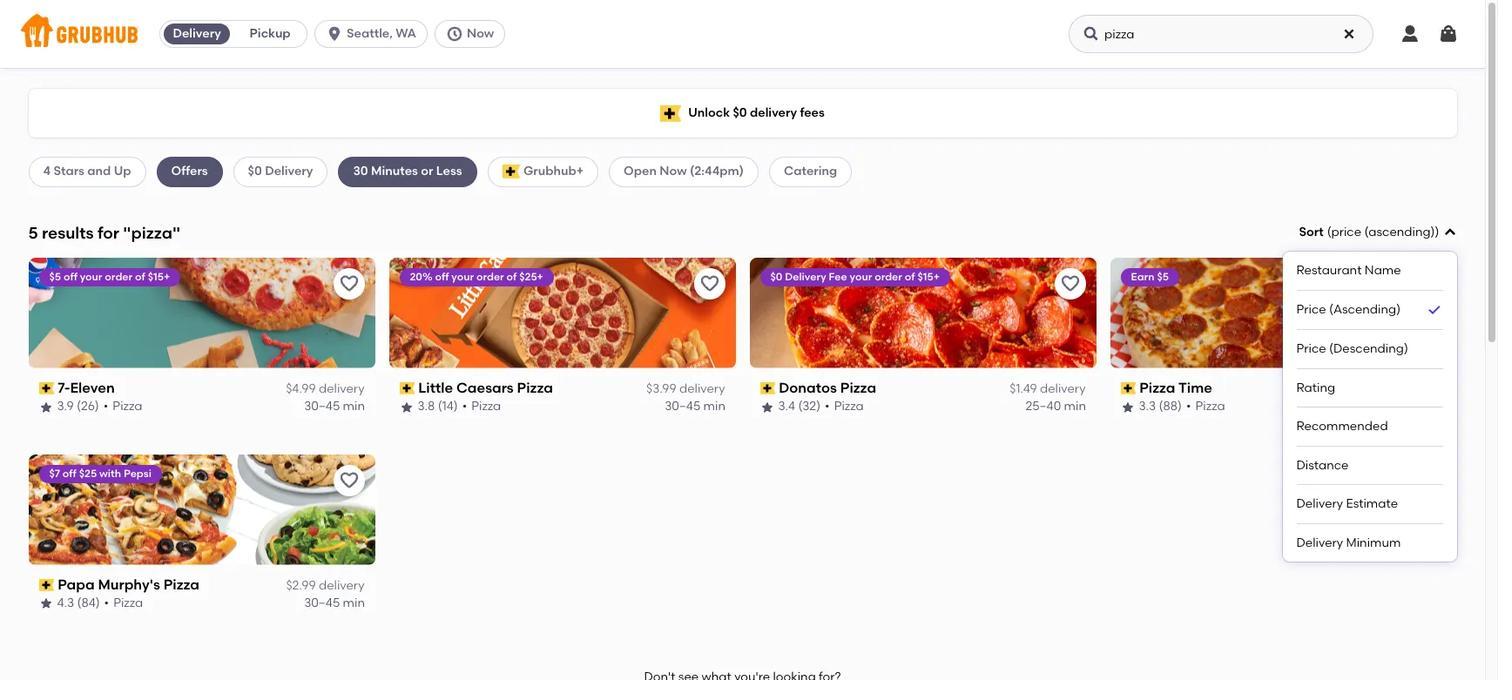 Task type: vqa. For each thing, say whether or not it's contained in the screenshot.
INCENTIVE
no



Task type: describe. For each thing, give the bounding box(es) containing it.
price for price (ascending)
[[1296, 302, 1326, 317]]

$4.99 delivery
[[286, 382, 364, 396]]

• for $4.99
[[103, 399, 108, 414]]

minutes
[[371, 164, 418, 179]]

$3.99 delivery
[[646, 382, 725, 396]]

unlock $0 delivery fees
[[688, 105, 825, 120]]

save this restaurant button for pizza time
[[1415, 268, 1446, 299]]

save this restaurant image for pizza time
[[1420, 273, 1441, 294]]

delivery estimate
[[1296, 497, 1398, 512]]

7-eleven
[[58, 380, 115, 396]]

pizza down "time"
[[1195, 399, 1225, 414]]

pizza time link
[[1120, 379, 1446, 398]]

(88)
[[1159, 399, 1182, 414]]

3.8 (14)
[[418, 399, 458, 414]]

min for pizza time
[[1424, 399, 1446, 414]]

off for 7-
[[63, 271, 77, 283]]

3.4 (32)
[[778, 399, 821, 414]]

25–40 min for delivery
[[1025, 399, 1086, 414]]

your for eleven
[[80, 271, 102, 283]]

$7
[[49, 467, 60, 480]]

save this restaurant image for $1.49 delivery
[[1060, 273, 1080, 294]]

• pizza for $2.99 delivery
[[104, 596, 143, 611]]

seattle,
[[347, 26, 393, 41]]

subscription pass image for papa murphy's pizza
[[39, 579, 54, 591]]

svg image inside seattle, wa button
[[326, 25, 343, 43]]

delivery minimum
[[1296, 536, 1401, 550]]

)
[[1435, 225, 1439, 240]]

3.3 (88)
[[1139, 399, 1182, 414]]

delivery for 7-eleven
[[319, 382, 364, 396]]

(descending)
[[1329, 341, 1408, 356]]

20% off your order of $25+
[[410, 271, 543, 283]]

30–45 min for 7-eleven
[[304, 399, 364, 414]]

little
[[418, 380, 453, 396]]

seattle, wa button
[[315, 20, 435, 48]]

min for $2.99 delivery
[[342, 596, 364, 611]]

caesars
[[456, 380, 514, 396]]

earn $5
[[1131, 271, 1169, 283]]

less
[[436, 164, 462, 179]]

delivery for papa murphy's pizza
[[319, 578, 364, 593]]

unlock
[[688, 105, 730, 120]]

open
[[624, 164, 657, 179]]

$7 off $25 with pepsi
[[49, 467, 151, 480]]

donatos pizza logo image
[[749, 258, 1096, 368]]

• pizza for $4.99 delivery
[[103, 399, 142, 414]]

3.3
[[1139, 399, 1156, 414]]

30–45 min for little caesars pizza
[[664, 399, 725, 414]]

(26)
[[77, 399, 99, 414]]

earn
[[1131, 271, 1154, 283]]

3.9 (26)
[[57, 399, 99, 414]]

30–45 for papa murphy's pizza
[[304, 596, 339, 611]]

$3.99
[[646, 382, 676, 396]]

3.4
[[778, 399, 795, 414]]

4 stars and up
[[43, 164, 131, 179]]

with
[[99, 467, 121, 480]]

donatos
[[779, 380, 837, 396]]

pickup
[[250, 26, 291, 41]]

5
[[28, 223, 38, 243]]

subscription pass image for 7-eleven
[[39, 382, 54, 395]]

pizza right donatos
[[840, 380, 876, 396]]

delivery for delivery
[[173, 26, 221, 41]]

$1.49
[[1010, 382, 1037, 396]]

• for $1.49
[[825, 399, 830, 414]]

$1.49 delivery
[[1010, 382, 1086, 396]]

30 minutes or less
[[353, 164, 462, 179]]

(ascending)
[[1329, 302, 1401, 317]]

murphy's
[[98, 576, 160, 593]]

pizza up 3.3 (88)
[[1139, 380, 1175, 396]]

save this restaurant button for $2.99 delivery
[[333, 465, 364, 496]]

star icon image for $4.99 delivery
[[39, 400, 53, 414]]

$2.99 delivery
[[286, 578, 364, 593]]

up
[[114, 164, 131, 179]]

2 $5 from the left
[[1157, 271, 1169, 283]]

none field containing sort
[[1282, 224, 1457, 562]]

pizza right (26)
[[113, 399, 142, 414]]

grubhub+
[[523, 164, 584, 179]]

main navigation navigation
[[0, 0, 1485, 68]]

(2:44pm)
[[690, 164, 744, 179]]

25–40 for time
[[1386, 399, 1421, 414]]

now button
[[435, 20, 512, 48]]

star icon image for $3.99 delivery
[[399, 400, 413, 414]]

delivery for donatos pizza
[[1040, 382, 1086, 396]]

list box containing restaurant name
[[1296, 252, 1443, 562]]

estimate
[[1346, 497, 1398, 512]]

pickup button
[[234, 20, 307, 48]]

subscription pass image for pizza time
[[1120, 382, 1136, 395]]

your for caesars
[[451, 271, 474, 283]]

(84)
[[77, 596, 100, 611]]

3.8
[[418, 399, 435, 414]]

pizza time logo image
[[1110, 258, 1457, 368]]

30–45 for little caesars pizza
[[664, 399, 700, 414]]

little caesars pizza
[[418, 380, 553, 396]]

(32)
[[798, 399, 821, 414]]

"pizza"
[[123, 223, 180, 243]]

donatos pizza
[[779, 380, 876, 396]]

• pizza for $1.49 delivery
[[825, 399, 864, 414]]

30
[[353, 164, 368, 179]]

save this restaurant button for $3.99 delivery
[[694, 268, 725, 299]]

4
[[43, 164, 51, 179]]

sort ( price (ascending) )
[[1299, 225, 1439, 240]]

svg image inside the main navigation navigation
[[1083, 25, 1100, 43]]

svg image inside "now" button
[[446, 25, 463, 43]]

pizza time
[[1139, 380, 1212, 396]]

pizza down little caesars pizza
[[471, 399, 501, 414]]

save this restaurant button for $4.99 delivery
[[333, 268, 364, 299]]

price (descending)
[[1296, 341, 1408, 356]]

now inside button
[[467, 26, 494, 41]]

3 order from the left
[[875, 271, 902, 283]]

grubhub plus flag logo image for grubhub+
[[502, 165, 520, 179]]

$0 delivery
[[248, 164, 313, 179]]

restaurant
[[1296, 263, 1362, 278]]



Task type: locate. For each thing, give the bounding box(es) containing it.
price (ascending)
[[1296, 302, 1401, 317]]

• pizza down "time"
[[1186, 399, 1225, 414]]

price down restaurant
[[1296, 302, 1326, 317]]

off down 'results'
[[63, 271, 77, 283]]

order down for
[[105, 271, 133, 283]]

pizza right caesars
[[517, 380, 553, 396]]

0 horizontal spatial order
[[105, 271, 133, 283]]

25–40 up 'recommended'
[[1386, 399, 1421, 414]]

•
[[103, 399, 108, 414], [462, 399, 467, 414], [825, 399, 830, 414], [1186, 399, 1191, 414], [104, 596, 109, 611]]

30–45 min down $3.99 delivery
[[664, 399, 725, 414]]

offers
[[171, 164, 208, 179]]

restaurant name
[[1296, 263, 1401, 278]]

sort
[[1299, 225, 1324, 240]]

list box
[[1296, 252, 1443, 562]]

time
[[1178, 380, 1212, 396]]

off right "20%"
[[435, 271, 449, 283]]

1 vertical spatial now
[[660, 164, 687, 179]]

0 horizontal spatial svg image
[[1083, 25, 1100, 43]]

subscription pass image
[[39, 382, 54, 395], [760, 382, 775, 395], [1120, 382, 1136, 395], [39, 579, 54, 591]]

• pizza down donatos pizza
[[825, 399, 864, 414]]

7-eleven logo image
[[28, 258, 375, 368]]

0 horizontal spatial $5
[[49, 271, 61, 283]]

25–40 min down $1.49 delivery at the right of page
[[1025, 399, 1086, 414]]

• pizza down papa murphy's pizza
[[104, 596, 143, 611]]

delivery left the pickup
[[173, 26, 221, 41]]

30–45 down $3.99 delivery
[[664, 399, 700, 414]]

0 vertical spatial grubhub plus flag logo image
[[660, 105, 681, 121]]

star icon image for pizza time
[[1120, 400, 1134, 414]]

pizza down papa murphy's pizza
[[113, 596, 143, 611]]

0 vertical spatial save this restaurant image
[[338, 273, 359, 294]]

rating
[[1296, 380, 1335, 395]]

0 horizontal spatial $0
[[248, 164, 262, 179]]

2 save this restaurant image from the top
[[338, 470, 359, 491]]

little caesars pizza logo image
[[389, 258, 736, 368]]

delivery inside 'button'
[[173, 26, 221, 41]]

1 25–40 min from the left
[[1025, 399, 1086, 414]]

1 horizontal spatial your
[[451, 271, 474, 283]]

svg image
[[1400, 24, 1421, 44], [1438, 24, 1459, 44], [326, 25, 343, 43], [446, 25, 463, 43], [1342, 27, 1356, 41]]

$0 for $0 delivery
[[248, 164, 262, 179]]

delivery left fees
[[750, 105, 797, 120]]

0 horizontal spatial save this restaurant image
[[699, 273, 720, 294]]

recommended
[[1296, 419, 1388, 434]]

delivery button
[[160, 20, 234, 48]]

star icon image for $1.49 delivery
[[760, 400, 774, 414]]

1 horizontal spatial order
[[476, 271, 504, 283]]

1 order from the left
[[105, 271, 133, 283]]

2 horizontal spatial save this restaurant image
[[1420, 273, 1441, 294]]

papa murphy's pizza
[[58, 576, 199, 593]]

your right fee
[[850, 271, 872, 283]]

1 of from the left
[[135, 271, 145, 283]]

0 horizontal spatial of
[[135, 271, 145, 283]]

1 save this restaurant image from the left
[[699, 273, 720, 294]]

1 your from the left
[[80, 271, 102, 283]]

order for eleven
[[105, 271, 133, 283]]

delivery
[[750, 105, 797, 120], [319, 382, 364, 396], [679, 382, 725, 396], [1040, 382, 1086, 396], [319, 578, 364, 593]]

0 horizontal spatial $15+
[[148, 271, 170, 283]]

star icon image left 4.3
[[39, 597, 53, 611]]

• pizza for pizza time
[[1186, 399, 1225, 414]]

• pizza right (26)
[[103, 399, 142, 414]]

30–45 min for papa murphy's pizza
[[304, 596, 364, 611]]

delivery right $3.99
[[679, 382, 725, 396]]

2 horizontal spatial your
[[850, 271, 872, 283]]

• right (88)
[[1186, 399, 1191, 414]]

0 vertical spatial price
[[1296, 302, 1326, 317]]

order right fee
[[875, 271, 902, 283]]

delivery down delivery estimate
[[1296, 536, 1343, 550]]

1 save this restaurant image from the top
[[338, 273, 359, 294]]

30–45 for 7-eleven
[[304, 399, 339, 414]]

1 25–40 from the left
[[1025, 399, 1061, 414]]

delivery right $2.99
[[319, 578, 364, 593]]

delivery left fee
[[785, 271, 826, 283]]

• pizza
[[103, 399, 142, 414], [462, 399, 501, 414], [825, 399, 864, 414], [1186, 399, 1225, 414], [104, 596, 143, 611]]

price up the rating in the bottom right of the page
[[1296, 341, 1326, 356]]

check icon image
[[1425, 301, 1443, 319]]

0 vertical spatial now
[[467, 26, 494, 41]]

price
[[1296, 302, 1326, 317], [1296, 341, 1326, 356]]

svg image
[[1083, 25, 1100, 43], [1443, 226, 1457, 240]]

$0 for $0 delivery fee your order of $15+
[[770, 271, 782, 283]]

4.3 (84)
[[57, 596, 100, 611]]

off
[[63, 271, 77, 283], [435, 271, 449, 283], [63, 467, 77, 480]]

distance
[[1296, 458, 1349, 473]]

$0 right unlock
[[733, 105, 747, 120]]

2 price from the top
[[1296, 341, 1326, 356]]

• pizza for $3.99 delivery
[[462, 399, 501, 414]]

save this restaurant image
[[699, 273, 720, 294], [1060, 273, 1080, 294], [1420, 273, 1441, 294]]

$5
[[49, 271, 61, 283], [1157, 271, 1169, 283]]

off for papa
[[63, 467, 77, 480]]

star icon image left 3.9
[[39, 400, 53, 414]]

subscription pass image for donatos pizza
[[760, 382, 775, 395]]

3 save this restaurant image from the left
[[1420, 273, 1441, 294]]

$25
[[79, 467, 97, 480]]

or
[[421, 164, 433, 179]]

• for $2.99
[[104, 596, 109, 611]]

delivery left 30
[[265, 164, 313, 179]]

star icon image left 3.4
[[760, 400, 774, 414]]

0 vertical spatial svg image
[[1083, 25, 1100, 43]]

3 your from the left
[[850, 271, 872, 283]]

• pizza down caesars
[[462, 399, 501, 414]]

wa
[[396, 26, 416, 41]]

min for $4.99 delivery
[[342, 399, 364, 414]]

30–45
[[304, 399, 339, 414], [664, 399, 700, 414], [304, 596, 339, 611]]

star icon image
[[39, 400, 53, 414], [399, 400, 413, 414], [760, 400, 774, 414], [1120, 400, 1134, 414], [39, 597, 53, 611]]

30–45 down $2.99 delivery
[[304, 596, 339, 611]]

$25+
[[519, 271, 543, 283]]

1 price from the top
[[1296, 302, 1326, 317]]

grubhub plus flag logo image left unlock
[[660, 105, 681, 121]]

of for eleven
[[135, 271, 145, 283]]

20%
[[410, 271, 433, 283]]

fees
[[800, 105, 825, 120]]

• for pizza
[[1186, 399, 1191, 414]]

of left $25+
[[507, 271, 517, 283]]

$0 delivery fee your order of $15+
[[770, 271, 940, 283]]

$5 down 'results'
[[49, 271, 61, 283]]

delivery for delivery minimum
[[1296, 536, 1343, 550]]

1 vertical spatial price
[[1296, 341, 1326, 356]]

2 order from the left
[[476, 271, 504, 283]]

now right 'open'
[[660, 164, 687, 179]]

catering
[[784, 164, 837, 179]]

stars
[[54, 164, 84, 179]]

1 vertical spatial save this restaurant image
[[338, 470, 359, 491]]

delivery down 'distance' on the bottom right of the page
[[1296, 497, 1343, 512]]

subscription pass image left pizza time
[[1120, 382, 1136, 395]]

grubhub plus flag logo image
[[660, 105, 681, 121], [502, 165, 520, 179]]

25–40 for delivery
[[1025, 399, 1061, 414]]

price
[[1331, 225, 1361, 240]]

price for price (descending)
[[1296, 341, 1326, 356]]

• right (84)
[[104, 596, 109, 611]]

off right "$7"
[[63, 467, 77, 480]]

Search for food, convenience, alcohol... search field
[[1069, 15, 1373, 53]]

4.3
[[57, 596, 74, 611]]

2 $15+ from the left
[[917, 271, 940, 283]]

25–40 min
[[1025, 399, 1086, 414], [1386, 399, 1446, 414]]

7-
[[58, 380, 70, 396]]

1 $5 from the left
[[49, 271, 61, 283]]

30–45 min down $2.99 delivery
[[304, 596, 364, 611]]

save this restaurant image for papa murphy's pizza
[[338, 470, 359, 491]]

papa murphy's pizza logo image
[[28, 454, 375, 565]]

1 $15+ from the left
[[148, 271, 170, 283]]

minimum
[[1346, 536, 1401, 550]]

1 horizontal spatial $15+
[[917, 271, 940, 283]]

your right "20%"
[[451, 271, 474, 283]]

save this restaurant image for $3.99 delivery
[[699, 273, 720, 294]]

name
[[1365, 263, 1401, 278]]

25–40 down $1.49 delivery at the right of page
[[1025, 399, 1061, 414]]

save this restaurant image
[[338, 273, 359, 294], [338, 470, 359, 491]]

now
[[467, 26, 494, 41], [660, 164, 687, 179]]

0 horizontal spatial 25–40 min
[[1025, 399, 1086, 414]]

(ascending)
[[1364, 225, 1435, 240]]

of
[[135, 271, 145, 283], [507, 271, 517, 283], [905, 271, 915, 283]]

2 save this restaurant image from the left
[[1060, 273, 1080, 294]]

1 vertical spatial svg image
[[1443, 226, 1457, 240]]

star icon image for $2.99 delivery
[[39, 597, 53, 611]]

order for caesars
[[476, 271, 504, 283]]

0 horizontal spatial your
[[80, 271, 102, 283]]

price inside option
[[1296, 302, 1326, 317]]

min for $1.49 delivery
[[1064, 399, 1086, 414]]

seattle, wa
[[347, 26, 416, 41]]

$4.99
[[286, 382, 316, 396]]

grubhub plus flag logo image for unlock $0 delivery fees
[[660, 105, 681, 121]]

0 horizontal spatial 25–40
[[1025, 399, 1061, 414]]

25–40 min for time
[[1386, 399, 1446, 414]]

save this restaurant image for 7-eleven
[[338, 273, 359, 294]]

5 results for "pizza"
[[28, 223, 180, 243]]

25–40
[[1025, 399, 1061, 414], [1386, 399, 1421, 414]]

now right 'wa'
[[467, 26, 494, 41]]

2 vertical spatial $0
[[770, 271, 782, 283]]

for
[[97, 223, 119, 243]]

pizza down donatos pizza
[[834, 399, 864, 414]]

1 vertical spatial grubhub plus flag logo image
[[502, 165, 520, 179]]

2 horizontal spatial order
[[875, 271, 902, 283]]

subscription pass image
[[399, 382, 415, 395]]

$2.99
[[286, 578, 316, 593]]

• right (14)
[[462, 399, 467, 414]]

open now (2:44pm)
[[624, 164, 744, 179]]

1 horizontal spatial 25–40 min
[[1386, 399, 1446, 414]]

your
[[80, 271, 102, 283], [451, 271, 474, 283], [850, 271, 872, 283]]

2 horizontal spatial $0
[[770, 271, 782, 283]]

30–45 min down $4.99 delivery
[[304, 399, 364, 414]]

star icon image left the 3.3
[[1120, 400, 1134, 414]]

star icon image down subscription pass image
[[399, 400, 413, 414]]

off for little
[[435, 271, 449, 283]]

$0 right offers
[[248, 164, 262, 179]]

and
[[87, 164, 111, 179]]

30–45 min
[[304, 399, 364, 414], [664, 399, 725, 414], [304, 596, 364, 611]]

0 horizontal spatial now
[[467, 26, 494, 41]]

1 horizontal spatial of
[[507, 271, 517, 283]]

results
[[42, 223, 94, 243]]

1 vertical spatial $0
[[248, 164, 262, 179]]

pizza
[[517, 380, 553, 396], [840, 380, 876, 396], [1139, 380, 1175, 396], [113, 399, 142, 414], [471, 399, 501, 414], [834, 399, 864, 414], [1195, 399, 1225, 414], [163, 576, 199, 593], [113, 596, 143, 611]]

price (ascending) option
[[1296, 291, 1443, 330]]

1 horizontal spatial now
[[660, 164, 687, 179]]

1 horizontal spatial grubhub plus flag logo image
[[660, 105, 681, 121]]

2 your from the left
[[451, 271, 474, 283]]

grubhub plus flag logo image left grubhub+
[[502, 165, 520, 179]]

delivery right $1.49 in the right bottom of the page
[[1040, 382, 1086, 396]]

0 horizontal spatial grubhub plus flag logo image
[[502, 165, 520, 179]]

fee
[[829, 271, 847, 283]]

order left $25+
[[476, 271, 504, 283]]

papa
[[58, 576, 95, 593]]

None field
[[1282, 224, 1457, 562]]

$15+
[[148, 271, 170, 283], [917, 271, 940, 283]]

• for $3.99
[[462, 399, 467, 414]]

• right (26)
[[103, 399, 108, 414]]

2 of from the left
[[507, 271, 517, 283]]

1 horizontal spatial 25–40
[[1386, 399, 1421, 414]]

1 horizontal spatial $5
[[1157, 271, 1169, 283]]

2 horizontal spatial of
[[905, 271, 915, 283]]

delivery right $4.99 at the left bottom of page
[[319, 382, 364, 396]]

of for caesars
[[507, 271, 517, 283]]

of right fee
[[905, 271, 915, 283]]

subscription pass image left donatos
[[760, 382, 775, 395]]

25–40 min down (descending)
[[1386, 399, 1446, 414]]

subscription pass image inside pizza time link
[[1120, 382, 1136, 395]]

pizza right murphy's
[[163, 576, 199, 593]]

of down "pizza"
[[135, 271, 145, 283]]

eleven
[[70, 380, 115, 396]]

3.9
[[57, 399, 74, 414]]

30–45 down $4.99 delivery
[[304, 399, 339, 414]]

1 horizontal spatial save this restaurant image
[[1060, 273, 1080, 294]]

0 vertical spatial $0
[[733, 105, 747, 120]]

1 horizontal spatial svg image
[[1443, 226, 1457, 240]]

your down 5 results for "pizza"
[[80, 271, 102, 283]]

2 25–40 min from the left
[[1386, 399, 1446, 414]]

subscription pass image left papa
[[39, 579, 54, 591]]

2 25–40 from the left
[[1386, 399, 1421, 414]]

$0 left fee
[[770, 271, 782, 283]]

subscription pass image left 7-
[[39, 382, 54, 395]]

save this restaurant button for $1.49 delivery
[[1054, 268, 1086, 299]]

pepsi
[[124, 467, 151, 480]]

min for $3.99 delivery
[[703, 399, 725, 414]]

delivery for little caesars pizza
[[679, 382, 725, 396]]

1 horizontal spatial $0
[[733, 105, 747, 120]]

delivery for delivery estimate
[[1296, 497, 1343, 512]]

3 of from the left
[[905, 271, 915, 283]]

• right (32)
[[825, 399, 830, 414]]

(14)
[[438, 399, 458, 414]]

(
[[1327, 225, 1331, 240]]

$5 off your order of $15+
[[49, 271, 170, 283]]

$5 right earn
[[1157, 271, 1169, 283]]



